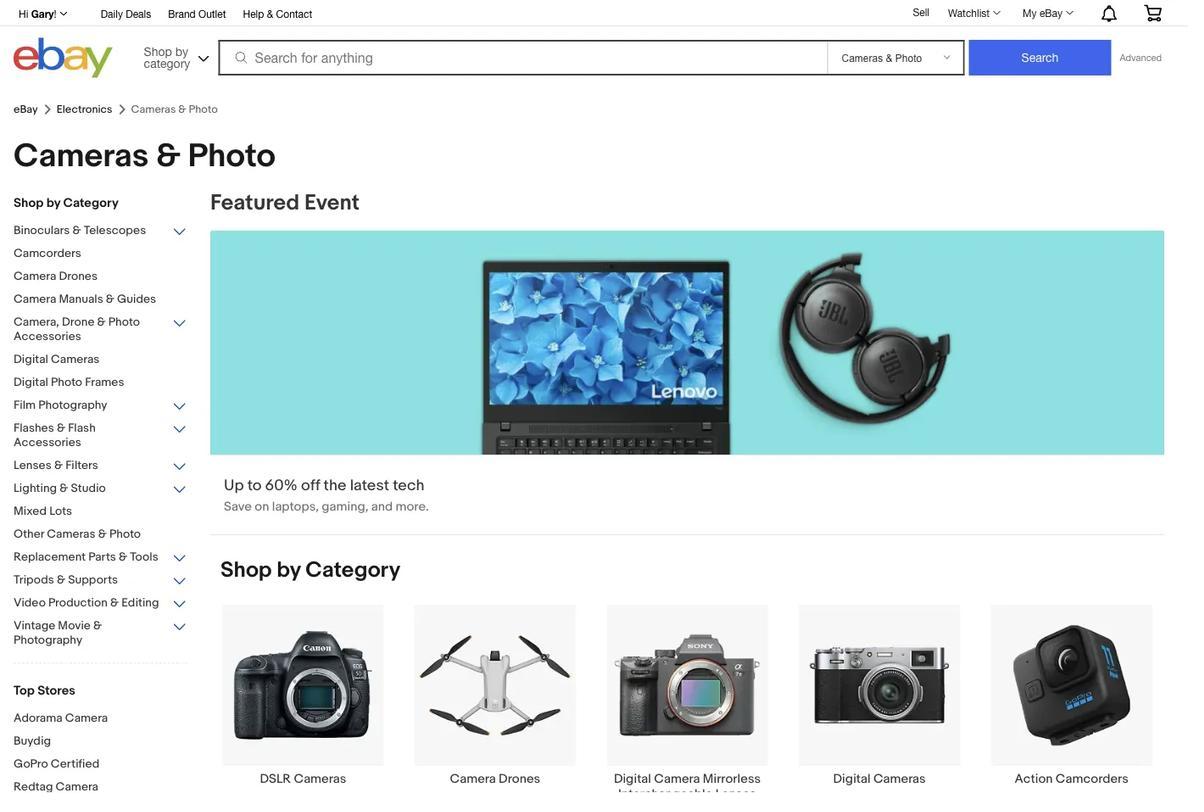 Task type: vqa. For each thing, say whether or not it's contained in the screenshot.
Vehicle to the left
no



Task type: locate. For each thing, give the bounding box(es) containing it.
0 horizontal spatial shop by category
[[14, 196, 119, 211]]

film photography button
[[14, 398, 188, 415]]

shop by category
[[14, 196, 119, 211], [221, 557, 401, 583]]

shop by category button
[[136, 38, 213, 74]]

0 vertical spatial by
[[175, 44, 188, 58]]

on
[[255, 499, 269, 514]]

up
[[224, 476, 244, 495]]

0 vertical spatial camcorders
[[14, 247, 81, 261]]

digital inside the digital camera mirrorless interchangeable lenses
[[614, 772, 652, 787]]

daily deals
[[101, 8, 151, 20]]

drone
[[62, 315, 95, 330]]

camera drones link
[[14, 269, 188, 286], [399, 604, 592, 787]]

shop down "save"
[[221, 557, 272, 583]]

your shopping cart image
[[1144, 4, 1163, 21]]

the
[[324, 476, 347, 495]]

film
[[14, 398, 36, 413]]

brand outlet link
[[168, 5, 226, 24]]

0 vertical spatial digital cameras link
[[14, 353, 188, 369]]

by down brand at left
[[175, 44, 188, 58]]

digital photo frames link
[[14, 375, 188, 392]]

2 vertical spatial by
[[277, 557, 301, 583]]

none text field containing up to 60% off the latest tech
[[210, 230, 1165, 534]]

1 vertical spatial category
[[306, 557, 401, 583]]

mirrorless
[[703, 772, 761, 787]]

0 vertical spatial camera drones link
[[14, 269, 188, 286]]

0 vertical spatial drones
[[59, 269, 98, 284]]

ebay left 'electronics'
[[14, 103, 38, 116]]

adorama
[[14, 712, 63, 726]]

0 vertical spatial shop
[[144, 44, 172, 58]]

category up binoculars & telescopes 'dropdown button'
[[63, 196, 119, 211]]

deals
[[126, 8, 151, 20]]

cameras
[[14, 137, 149, 176], [51, 353, 100, 367], [47, 527, 96, 542], [294, 772, 346, 787], [874, 772, 926, 787]]

binoculars
[[14, 224, 70, 238]]

lenses inside the digital camera mirrorless interchangeable lenses
[[716, 787, 757, 793]]

list
[[200, 604, 1175, 793]]

1 vertical spatial digital cameras link
[[784, 604, 976, 787]]

accessories up filters
[[14, 436, 81, 450]]

0 vertical spatial accessories
[[14, 330, 81, 344]]

1 vertical spatial shop
[[14, 196, 44, 211]]

photo down the guides
[[108, 315, 140, 330]]

none submit inside shop by category banner
[[969, 40, 1112, 76]]

category
[[144, 56, 190, 70]]

buydig
[[14, 734, 51, 749]]

0 horizontal spatial by
[[46, 196, 60, 211]]

lenses inside binoculars & telescopes camcorders camera drones camera manuals & guides camera, drone & photo accessories digital cameras digital photo frames film photography flashes & flash accessories lenses & filters lighting & studio mixed lots other cameras & photo replacement parts & tools tripods & supports video production & editing vintage movie & photography
[[14, 459, 52, 473]]

drones
[[59, 269, 98, 284], [499, 772, 541, 787]]

&
[[267, 8, 273, 20], [156, 137, 181, 176], [73, 224, 81, 238], [106, 292, 115, 307], [97, 315, 106, 330], [57, 421, 65, 436], [54, 459, 63, 473], [60, 482, 68, 496], [98, 527, 107, 542], [119, 550, 127, 565], [57, 573, 65, 588], [110, 596, 119, 611], [93, 619, 102, 633]]

photo up the tools
[[109, 527, 141, 542]]

by
[[175, 44, 188, 58], [46, 196, 60, 211], [277, 557, 301, 583]]

1 horizontal spatial by
[[175, 44, 188, 58]]

photography up flash
[[38, 398, 107, 413]]

main content
[[200, 190, 1175, 793]]

Search for anything text field
[[221, 42, 824, 74]]

camera drones
[[450, 772, 541, 787]]

photo
[[188, 137, 276, 176], [108, 315, 140, 330], [51, 375, 82, 390], [109, 527, 141, 542]]

2 vertical spatial shop
[[221, 557, 272, 583]]

camcorders right action
[[1056, 772, 1129, 787]]

0 horizontal spatial ebay
[[14, 103, 38, 116]]

save
[[224, 499, 252, 514]]

ebay right my
[[1040, 7, 1063, 19]]

1 horizontal spatial camcorders
[[1056, 772, 1129, 787]]

shop by category down the 'laptops,'
[[221, 557, 401, 583]]

!
[[54, 8, 57, 20]]

lenses right interchangeable
[[716, 787, 757, 793]]

telescopes
[[84, 224, 146, 238]]

0 horizontal spatial drones
[[59, 269, 98, 284]]

gary
[[31, 8, 54, 20]]

to
[[247, 476, 262, 495]]

None text field
[[210, 230, 1165, 534]]

accessories
[[14, 330, 81, 344], [14, 436, 81, 450]]

2 accessories from the top
[[14, 436, 81, 450]]

electronics link
[[57, 103, 112, 116]]

0 horizontal spatial digital cameras link
[[14, 353, 188, 369]]

latest
[[350, 476, 390, 495]]

1 vertical spatial lenses
[[716, 787, 757, 793]]

hi
[[19, 8, 28, 20]]

1 vertical spatial camera drones link
[[399, 604, 592, 787]]

and
[[371, 499, 393, 514]]

daily
[[101, 8, 123, 20]]

by down the 'laptops,'
[[277, 557, 301, 583]]

camera
[[14, 269, 56, 284], [14, 292, 56, 307], [65, 712, 108, 726], [450, 772, 496, 787], [654, 772, 700, 787]]

0 vertical spatial ebay
[[1040, 7, 1063, 19]]

my ebay link
[[1014, 3, 1082, 23]]

movie
[[58, 619, 91, 633]]

1 horizontal spatial shop by category
[[221, 557, 401, 583]]

category down gaming,
[[306, 557, 401, 583]]

ebay inside account "navigation"
[[1040, 7, 1063, 19]]

digital cameras link
[[14, 353, 188, 369], [784, 604, 976, 787]]

list containing dslr cameras
[[200, 604, 1175, 793]]

lenses up lighting
[[14, 459, 52, 473]]

photography down video
[[14, 633, 82, 648]]

photography
[[38, 398, 107, 413], [14, 633, 82, 648]]

help & contact link
[[243, 5, 313, 24]]

1 horizontal spatial shop
[[144, 44, 172, 58]]

1 vertical spatial ebay
[[14, 103, 38, 116]]

other
[[14, 527, 44, 542]]

0 vertical spatial photography
[[38, 398, 107, 413]]

video
[[14, 596, 46, 611]]

1 horizontal spatial camera drones link
[[399, 604, 592, 787]]

lenses
[[14, 459, 52, 473], [716, 787, 757, 793]]

tools
[[130, 550, 158, 565]]

2 horizontal spatial by
[[277, 557, 301, 583]]

category
[[63, 196, 119, 211], [306, 557, 401, 583]]

1 vertical spatial drones
[[499, 772, 541, 787]]

1 vertical spatial by
[[46, 196, 60, 211]]

shop down deals
[[144, 44, 172, 58]]

ebay
[[1040, 7, 1063, 19], [14, 103, 38, 116]]

advanced link
[[1112, 41, 1171, 75]]

1 vertical spatial accessories
[[14, 436, 81, 450]]

camcorders down binoculars at the left top
[[14, 247, 81, 261]]

0 vertical spatial lenses
[[14, 459, 52, 473]]

camera inside the digital camera mirrorless interchangeable lenses
[[654, 772, 700, 787]]

photo up featured
[[188, 137, 276, 176]]

vintage
[[14, 619, 55, 633]]

1 horizontal spatial lenses
[[716, 787, 757, 793]]

replacement
[[14, 550, 86, 565]]

cameras inside dslr cameras "link"
[[294, 772, 346, 787]]

0 vertical spatial category
[[63, 196, 119, 211]]

1 vertical spatial camcorders
[[1056, 772, 1129, 787]]

my ebay
[[1023, 7, 1063, 19]]

accessories down manuals
[[14, 330, 81, 344]]

shop inside shop by category
[[144, 44, 172, 58]]

1 horizontal spatial drones
[[499, 772, 541, 787]]

None submit
[[969, 40, 1112, 76]]

vintage movie & photography button
[[14, 619, 188, 650]]

1 horizontal spatial category
[[306, 557, 401, 583]]

by up binoculars at the left top
[[46, 196, 60, 211]]

1 horizontal spatial ebay
[[1040, 7, 1063, 19]]

0 horizontal spatial lenses
[[14, 459, 52, 473]]

dslr cameras link
[[207, 604, 399, 787]]

0 horizontal spatial camera drones link
[[14, 269, 188, 286]]

tech
[[393, 476, 425, 495]]

parts
[[88, 550, 116, 565]]

0 horizontal spatial camcorders
[[14, 247, 81, 261]]

shop
[[144, 44, 172, 58], [14, 196, 44, 211], [221, 557, 272, 583]]

shop up binoculars at the left top
[[14, 196, 44, 211]]

mixed
[[14, 504, 47, 519]]

shop by category up binoculars at the left top
[[14, 196, 119, 211]]



Task type: describe. For each thing, give the bounding box(es) containing it.
shop by category
[[144, 44, 190, 70]]

0 vertical spatial shop by category
[[14, 196, 119, 211]]

video production & editing button
[[14, 596, 188, 612]]

adorama camera link
[[14, 712, 188, 728]]

top stores
[[14, 684, 75, 699]]

lighting
[[14, 482, 57, 496]]

certified
[[51, 757, 99, 772]]

dslr
[[260, 772, 291, 787]]

cameras & photo
[[14, 137, 276, 176]]

hi gary !
[[19, 8, 57, 20]]

buydig link
[[14, 734, 188, 751]]

electronics
[[57, 103, 112, 116]]

binoculars & telescopes button
[[14, 224, 188, 240]]

binoculars & telescopes camcorders camera drones camera manuals & guides camera, drone & photo accessories digital cameras digital photo frames film photography flashes & flash accessories lenses & filters lighting & studio mixed lots other cameras & photo replacement parts & tools tripods & supports video production & editing vintage movie & photography
[[14, 224, 159, 648]]

featured
[[210, 190, 300, 216]]

action
[[1015, 772, 1053, 787]]

laptops,
[[272, 499, 319, 514]]

shop by category banner
[[9, 0, 1175, 82]]

tripods & supports button
[[14, 573, 188, 589]]

guides
[[117, 292, 156, 307]]

lenses & filters button
[[14, 459, 188, 475]]

brand outlet
[[168, 8, 226, 20]]

digital camera mirrorless interchangeable lenses link
[[592, 604, 784, 793]]

gopro
[[14, 757, 48, 772]]

account navigation
[[9, 0, 1175, 26]]

camera inside 'adorama camera buydig gopro certified'
[[65, 712, 108, 726]]

supports
[[68, 573, 118, 588]]

by inside shop by category
[[175, 44, 188, 58]]

daily deals link
[[101, 5, 151, 24]]

flash
[[68, 421, 96, 436]]

other cameras & photo link
[[14, 527, 188, 543]]

outlet
[[199, 8, 226, 20]]

lighting & studio button
[[14, 482, 188, 498]]

camera, drone & photo accessories button
[[14, 315, 188, 346]]

event
[[305, 190, 360, 216]]

drones inside list
[[499, 772, 541, 787]]

featured event
[[210, 190, 360, 216]]

sell
[[913, 6, 930, 18]]

digital cameras
[[834, 772, 926, 787]]

tripods
[[14, 573, 54, 588]]

camcorders inside binoculars & telescopes camcorders camera drones camera manuals & guides camera, drone & photo accessories digital cameras digital photo frames film photography flashes & flash accessories lenses & filters lighting & studio mixed lots other cameras & photo replacement parts & tools tripods & supports video production & editing vintage movie & photography
[[14, 247, 81, 261]]

camcorders inside list
[[1056, 772, 1129, 787]]

by for camcorders link
[[46, 196, 60, 211]]

contact
[[276, 8, 313, 20]]

camcorders link
[[14, 247, 188, 263]]

by for the bottommost camera drones link
[[277, 557, 301, 583]]

filters
[[65, 459, 98, 473]]

help & contact
[[243, 8, 313, 20]]

brand
[[168, 8, 196, 20]]

off
[[301, 476, 320, 495]]

0 horizontal spatial shop
[[14, 196, 44, 211]]

gaming,
[[322, 499, 369, 514]]

studio
[[71, 482, 106, 496]]

dslr cameras
[[260, 772, 346, 787]]

1 accessories from the top
[[14, 330, 81, 344]]

action camcorders link
[[976, 604, 1168, 787]]

photo left 'frames'
[[51, 375, 82, 390]]

1 vertical spatial shop by category
[[221, 557, 401, 583]]

camera manuals & guides link
[[14, 292, 188, 308]]

stores
[[37, 684, 75, 699]]

lots
[[49, 504, 72, 519]]

1 horizontal spatial digital cameras link
[[784, 604, 976, 787]]

ebay link
[[14, 103, 38, 116]]

gopro certified link
[[14, 757, 188, 773]]

production
[[48, 596, 108, 611]]

1 vertical spatial photography
[[14, 633, 82, 648]]

mixed lots link
[[14, 504, 188, 521]]

2 horizontal spatial shop
[[221, 557, 272, 583]]

& inside account "navigation"
[[267, 8, 273, 20]]

adorama camera buydig gopro certified
[[14, 712, 108, 772]]

60%
[[265, 476, 298, 495]]

editing
[[122, 596, 159, 611]]

top
[[14, 684, 35, 699]]

help
[[243, 8, 264, 20]]

digital camera mirrorless interchangeable lenses
[[614, 772, 761, 793]]

manuals
[[59, 292, 103, 307]]

0 horizontal spatial category
[[63, 196, 119, 211]]

camera,
[[14, 315, 59, 330]]

main content containing featured event
[[200, 190, 1175, 793]]

flashes & flash accessories button
[[14, 421, 188, 452]]

my
[[1023, 7, 1037, 19]]

advanced
[[1120, 52, 1163, 63]]

drones inside binoculars & telescopes camcorders camera drones camera manuals & guides camera, drone & photo accessories digital cameras digital photo frames film photography flashes & flash accessories lenses & filters lighting & studio mixed lots other cameras & photo replacement parts & tools tripods & supports video production & editing vintage movie & photography
[[59, 269, 98, 284]]

more.
[[396, 499, 429, 514]]

watchlist
[[949, 7, 990, 19]]

action camcorders
[[1015, 772, 1129, 787]]

flashes
[[14, 421, 54, 436]]

replacement parts & tools button
[[14, 550, 188, 566]]



